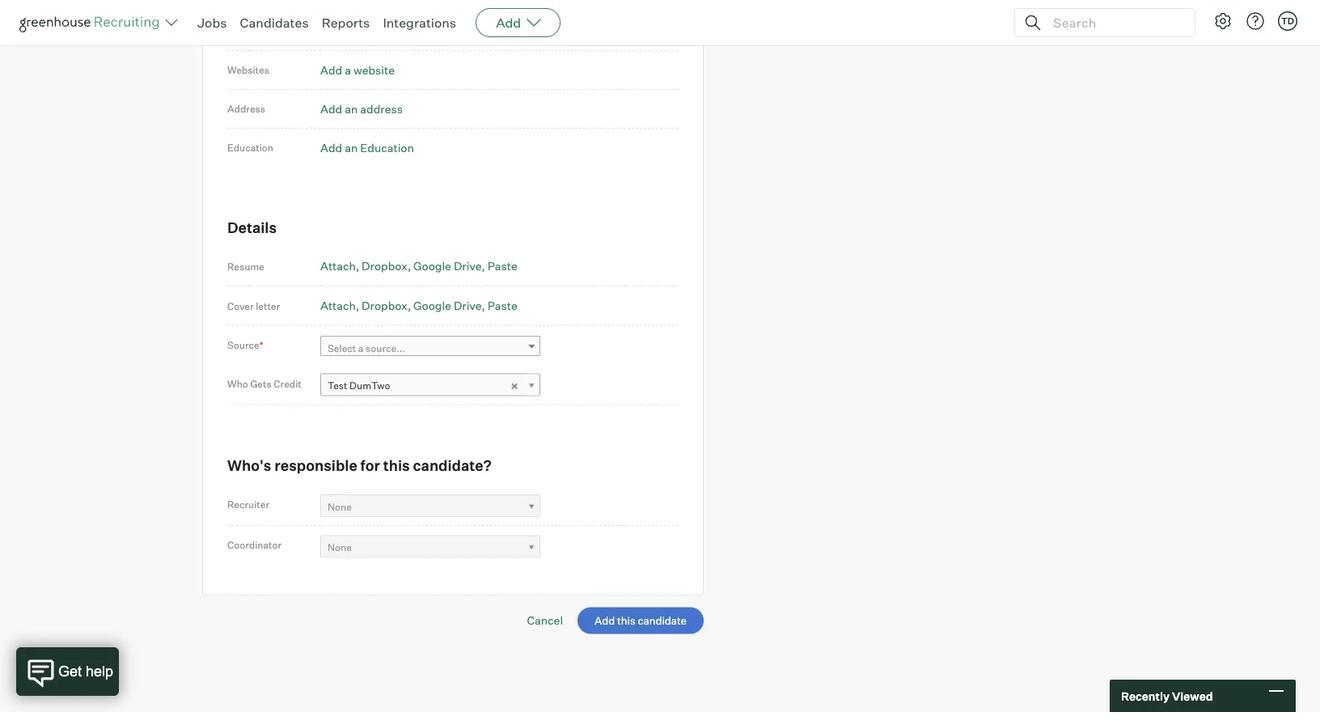 Task type: locate. For each thing, give the bounding box(es) containing it.
paste for resume
[[488, 259, 518, 273]]

add for add an education
[[320, 140, 342, 154]]

0 vertical spatial a
[[345, 63, 351, 77]]

add an education
[[320, 140, 414, 154]]

who gets credit
[[227, 378, 302, 390]]

select
[[328, 342, 356, 354]]

source *
[[227, 339, 264, 351]]

add an address
[[320, 101, 403, 116]]

1 google from the top
[[414, 259, 451, 273]]

1 vertical spatial google drive link
[[414, 298, 485, 312]]

configure image
[[1214, 11, 1233, 31]]

paste
[[488, 259, 518, 273], [488, 298, 518, 312]]

none link for coordinator
[[320, 535, 541, 559]]

2 dropbox link from the top
[[362, 298, 411, 312]]

1 vertical spatial paste link
[[488, 298, 518, 312]]

1 vertical spatial none
[[328, 541, 352, 553]]

1 none link from the top
[[320, 495, 541, 518]]

a for select
[[358, 342, 364, 354]]

0 vertical spatial paste
[[488, 259, 518, 273]]

cancel link
[[527, 613, 563, 627]]

select a source...
[[328, 342, 406, 354]]

1 none from the top
[[328, 501, 352, 513]]

0 vertical spatial dropbox
[[362, 259, 408, 273]]

coordinator
[[227, 539, 282, 551]]

2 dropbox from the top
[[362, 298, 408, 312]]

0 horizontal spatial a
[[345, 63, 351, 77]]

none link
[[320, 495, 541, 518], [320, 535, 541, 559]]

1 vertical spatial attach dropbox google drive paste
[[320, 298, 518, 312]]

1 vertical spatial dropbox link
[[362, 298, 411, 312]]

1 an from the top
[[345, 101, 358, 116]]

integrations link
[[383, 15, 456, 31]]

1 attach from the top
[[320, 259, 356, 273]]

2 paste from the top
[[488, 298, 518, 312]]

1 paste from the top
[[488, 259, 518, 273]]

2 paste link from the top
[[488, 298, 518, 312]]

2 drive from the top
[[454, 298, 482, 312]]

0 vertical spatial an
[[345, 101, 358, 116]]

media
[[378, 24, 411, 38], [257, 25, 285, 37]]

1 vertical spatial paste
[[488, 298, 518, 312]]

2 google from the top
[[414, 298, 451, 312]]

0 vertical spatial attach link
[[320, 259, 359, 273]]

1 horizontal spatial a
[[358, 342, 364, 354]]

add for add a website
[[320, 63, 342, 77]]

*
[[260, 339, 264, 351]]

1 vertical spatial a
[[358, 342, 364, 354]]

1 paste link from the top
[[488, 259, 518, 273]]

media right 'social'
[[257, 25, 285, 37]]

1 attach link from the top
[[320, 259, 359, 273]]

attach for resume
[[320, 259, 356, 273]]

paste link for resume
[[488, 259, 518, 273]]

responsible
[[275, 456, 358, 474]]

0 vertical spatial drive
[[454, 259, 482, 273]]

1 vertical spatial drive
[[454, 298, 482, 312]]

td button
[[1279, 11, 1298, 31]]

2 none from the top
[[328, 541, 352, 553]]

viewed
[[1172, 689, 1213, 703]]

attach dropbox google drive paste
[[320, 259, 518, 273], [320, 298, 518, 312]]

2 none link from the top
[[320, 535, 541, 559]]

1 google drive link from the top
[[414, 259, 485, 273]]

links
[[413, 24, 438, 38]]

Search text field
[[1050, 11, 1181, 34]]

attach link for resume
[[320, 259, 359, 273]]

2 attach dropbox google drive paste from the top
[[320, 298, 518, 312]]

0 vertical spatial none
[[328, 501, 352, 513]]

an
[[345, 101, 358, 116], [345, 140, 358, 154]]

paste link
[[488, 259, 518, 273], [488, 298, 518, 312]]

attach link
[[320, 259, 359, 273], [320, 298, 359, 312]]

reports
[[322, 15, 370, 31]]

dropbox link
[[362, 259, 411, 273], [362, 298, 411, 312]]

0 vertical spatial google drive link
[[414, 259, 485, 273]]

test dumtwo
[[328, 379, 390, 392]]

recently
[[1122, 689, 1170, 703]]

a right select
[[358, 342, 364, 354]]

0 vertical spatial none link
[[320, 495, 541, 518]]

a
[[345, 63, 351, 77], [358, 342, 364, 354]]

1 vertical spatial attach link
[[320, 298, 359, 312]]

websites
[[227, 64, 269, 76]]

who's
[[227, 456, 271, 474]]

add social media links
[[320, 24, 438, 38]]

dropbox
[[362, 259, 408, 273], [362, 298, 408, 312]]

1 drive from the top
[[454, 259, 482, 273]]

add button
[[476, 8, 561, 37]]

google drive link for resume
[[414, 259, 485, 273]]

2 attach link from the top
[[320, 298, 359, 312]]

drive
[[454, 259, 482, 273], [454, 298, 482, 312]]

add for add social media links
[[320, 24, 342, 38]]

paste link for cover letter
[[488, 298, 518, 312]]

address
[[360, 101, 403, 116]]

add a website
[[320, 63, 395, 77]]

1 vertical spatial attach
[[320, 298, 356, 312]]

attach
[[320, 259, 356, 273], [320, 298, 356, 312]]

None submit
[[578, 607, 704, 634]]

1 dropbox link from the top
[[362, 259, 411, 273]]

add
[[496, 15, 521, 31], [320, 24, 342, 38], [320, 63, 342, 77], [320, 101, 342, 116], [320, 140, 342, 154]]

education
[[360, 140, 414, 154], [227, 142, 273, 154]]

None file field
[[19, 665, 224, 683], [0, 686, 204, 703], [19, 665, 224, 683], [0, 686, 204, 703]]

social
[[227, 25, 255, 37]]

1 vertical spatial dropbox
[[362, 298, 408, 312]]

social
[[345, 24, 376, 38]]

2 attach from the top
[[320, 298, 356, 312]]

none for recruiter
[[328, 501, 352, 513]]

1 vertical spatial an
[[345, 140, 358, 154]]

add inside popup button
[[496, 15, 521, 31]]

integrations
[[383, 15, 456, 31]]

dumtwo
[[350, 379, 390, 392]]

an left address
[[345, 101, 358, 116]]

greenhouse recruiting image
[[19, 13, 165, 32]]

none
[[328, 501, 352, 513], [328, 541, 352, 553]]

select a source... link
[[320, 336, 541, 359]]

google drive link
[[414, 259, 485, 273], [414, 298, 485, 312]]

0 horizontal spatial education
[[227, 142, 273, 154]]

google
[[414, 259, 451, 273], [414, 298, 451, 312]]

drive for resume
[[454, 259, 482, 273]]

google for resume
[[414, 259, 451, 273]]

1 attach dropbox google drive paste from the top
[[320, 259, 518, 273]]

td
[[1282, 15, 1295, 26]]

0 vertical spatial paste link
[[488, 259, 518, 273]]

a left website
[[345, 63, 351, 77]]

0 vertical spatial dropbox link
[[362, 259, 411, 273]]

0 vertical spatial attach dropbox google drive paste
[[320, 259, 518, 273]]

1 vertical spatial google
[[414, 298, 451, 312]]

add social media links link
[[320, 24, 438, 38]]

media left links in the top of the page
[[378, 24, 411, 38]]

for
[[361, 456, 380, 474]]

1 vertical spatial none link
[[320, 535, 541, 559]]

0 vertical spatial attach
[[320, 259, 356, 273]]

an down add an address
[[345, 140, 358, 154]]

2 an from the top
[[345, 140, 358, 154]]

0 vertical spatial google
[[414, 259, 451, 273]]

2 google drive link from the top
[[414, 298, 485, 312]]

resume
[[227, 260, 264, 273]]

1 dropbox from the top
[[362, 259, 408, 273]]



Task type: describe. For each thing, give the bounding box(es) containing it.
cover letter
[[227, 300, 280, 312]]

dropbox for cover letter
[[362, 298, 408, 312]]

0 horizontal spatial media
[[257, 25, 285, 37]]

cancel
[[527, 613, 563, 627]]

1 horizontal spatial education
[[360, 140, 414, 154]]

dropbox link for cover letter
[[362, 298, 411, 312]]

source...
[[366, 342, 406, 354]]

none for coordinator
[[328, 541, 352, 553]]

attach dropbox google drive paste for cover letter
[[320, 298, 518, 312]]

attach link for cover letter
[[320, 298, 359, 312]]

paste for cover letter
[[488, 298, 518, 312]]

candidates
[[240, 15, 309, 31]]

jobs
[[197, 15, 227, 31]]

an for education
[[345, 140, 358, 154]]

add for add
[[496, 15, 521, 31]]

add for add an address
[[320, 101, 342, 116]]

social media
[[227, 25, 285, 37]]

none link for recruiter
[[320, 495, 541, 518]]

letter
[[256, 300, 280, 312]]

1 horizontal spatial media
[[378, 24, 411, 38]]

add an education link
[[320, 140, 414, 154]]

google drive link for cover letter
[[414, 298, 485, 312]]

this
[[383, 456, 410, 474]]

gets
[[250, 378, 272, 390]]

source
[[227, 339, 260, 351]]

cover
[[227, 300, 254, 312]]

an for address
[[345, 101, 358, 116]]

add a website link
[[320, 63, 395, 77]]

jobs link
[[197, 15, 227, 31]]

test
[[328, 379, 348, 392]]

candidates link
[[240, 15, 309, 31]]

details
[[227, 218, 277, 236]]

a for add
[[345, 63, 351, 77]]

address
[[227, 103, 265, 115]]

who
[[227, 378, 248, 390]]

recruiter
[[227, 498, 269, 511]]

who's responsible for this candidate?
[[227, 456, 492, 474]]

google for cover letter
[[414, 298, 451, 312]]

candidate?
[[413, 456, 492, 474]]

attach dropbox google drive paste for resume
[[320, 259, 518, 273]]

credit
[[274, 378, 302, 390]]

recently viewed
[[1122, 689, 1213, 703]]

website
[[354, 63, 395, 77]]

reports link
[[322, 15, 370, 31]]

test dumtwo link
[[320, 373, 541, 397]]

dropbox for resume
[[362, 259, 408, 273]]

dropbox link for resume
[[362, 259, 411, 273]]

td button
[[1275, 8, 1301, 34]]

drive for cover letter
[[454, 298, 482, 312]]

attach for cover letter
[[320, 298, 356, 312]]

add an address link
[[320, 101, 403, 116]]



Task type: vqa. For each thing, say whether or not it's contained in the screenshot.
None link for Recruiter
yes



